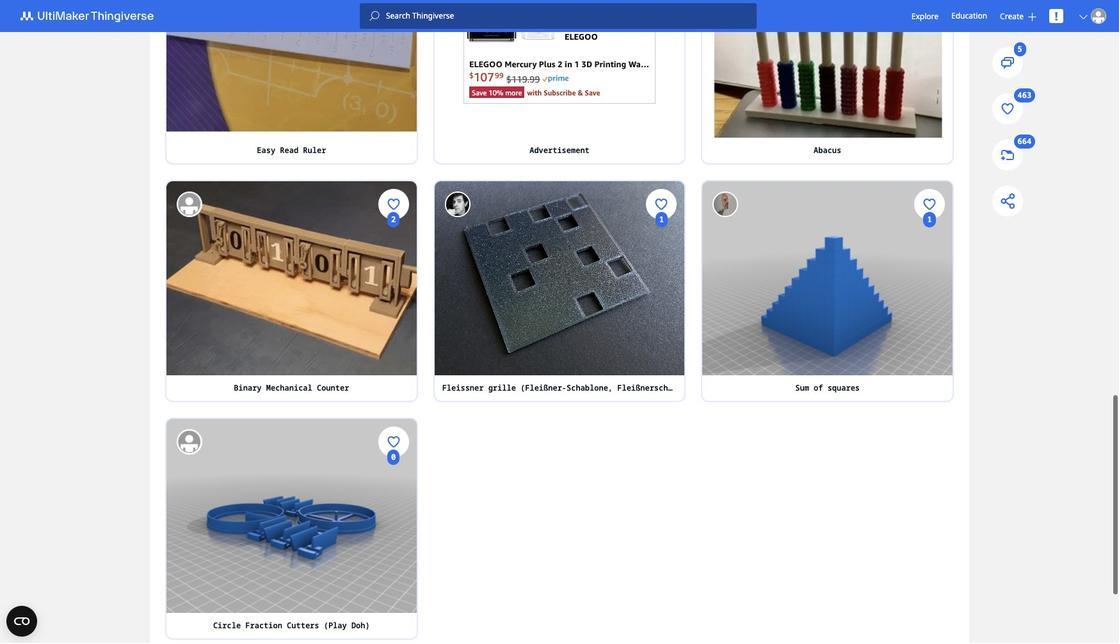 Task type: describe. For each thing, give the bounding box(es) containing it.
fleissner grille (fleißner-schablone, fleißnersche schablone) link
[[435, 375, 724, 401]]

avatar image for fleissner grille (fleißner-schablone, fleißnersche schablone)
[[445, 191, 471, 217]]

abacus link
[[703, 138, 953, 163]]

avatar image for circle fraction cutters (play doh)
[[177, 429, 202, 455]]

squares
[[828, 382, 860, 393]]

counter
[[317, 382, 349, 393]]

create button
[[1001, 11, 1037, 21]]

makerbot logo image
[[13, 8, 169, 24]]

search control image
[[370, 11, 380, 21]]

plusicon image
[[1029, 12, 1037, 21]]

circle
[[213, 620, 241, 631]]

easy read ruler
[[257, 145, 326, 156]]

easy read ruler link
[[167, 138, 417, 163]]

circle fraction cutters (play doh)
[[213, 620, 370, 631]]

664
[[1018, 136, 1032, 147]]

fraction
[[246, 620, 282, 631]]

ruler
[[303, 145, 326, 156]]

fleißnersche
[[618, 382, 673, 393]]

open widget image
[[6, 606, 37, 637]]

explore button
[[912, 11, 939, 21]]

doh)
[[352, 620, 370, 631]]

!
[[1055, 8, 1059, 24]]

Search Thingiverse text field
[[380, 11, 757, 21]]

binary
[[234, 382, 262, 393]]

circle fraction cutters (play doh) link
[[167, 613, 417, 638]]

thumbnail representing fleissner grille (fleißner-schablone, fleißnersche schablone) image
[[435, 181, 685, 375]]

advertisement
[[530, 145, 590, 156]]

thumbnail representing binary mechanical counter image
[[167, 181, 417, 375]]

abacus
[[814, 145, 842, 156]]

sum
[[796, 382, 810, 393]]

thumbnail representing easy read ruler image
[[167, 0, 417, 138]]

sum of squares
[[796, 382, 860, 393]]

463
[[1018, 90, 1032, 101]]

sum of squares link
[[703, 375, 953, 401]]

(fleißner-
[[521, 382, 567, 393]]

education
[[952, 10, 988, 21]]



Task type: vqa. For each thing, say whether or not it's contained in the screenshot.
'grille'
yes



Task type: locate. For each thing, give the bounding box(es) containing it.
5
[[1018, 44, 1023, 55]]

1
[[928, 46, 932, 57], [660, 214, 664, 225], [928, 214, 932, 225], [391, 284, 396, 295], [660, 284, 664, 295]]

explore
[[912, 11, 939, 21]]

education link
[[952, 9, 988, 23]]

avatar image for sum of squares
[[713, 191, 739, 217]]

2
[[391, 214, 396, 225]]

easy
[[257, 145, 276, 156]]

mechanical
[[266, 382, 312, 393]]

advertisement element
[[464, 0, 656, 104]]

(play
[[324, 620, 347, 631]]

binary mechanical counter link
[[167, 375, 417, 401]]

binary mechanical counter
[[234, 382, 349, 393]]

fleissner
[[442, 382, 484, 393]]

thumbnail representing circle fraction cutters (play doh) image
[[167, 419, 417, 613]]

create
[[1001, 11, 1024, 21]]

! link
[[1050, 8, 1064, 24]]

read
[[280, 145, 299, 156]]

thumbnail representing sum of squares image
[[703, 181, 953, 375]]

cutters
[[287, 620, 319, 631]]

of
[[814, 382, 823, 393]]

0
[[391, 46, 396, 57], [391, 116, 396, 127], [928, 116, 932, 127], [928, 284, 932, 295], [391, 354, 396, 365], [660, 354, 664, 365], [928, 354, 932, 365], [391, 451, 396, 462], [391, 522, 396, 532], [391, 592, 396, 603]]

schablone,
[[567, 382, 613, 393]]

fleissner grille (fleißner-schablone, fleißnersche schablone)
[[442, 382, 724, 393]]

thumbnail representing abacus image
[[703, 0, 953, 138]]

schablone)
[[678, 382, 724, 393]]

avatar image for binary mechanical counter
[[177, 191, 202, 217]]

avatar image
[[1092, 8, 1107, 24], [177, 191, 202, 217], [445, 191, 471, 217], [713, 191, 739, 217], [177, 429, 202, 455]]

grille
[[489, 382, 516, 393]]



